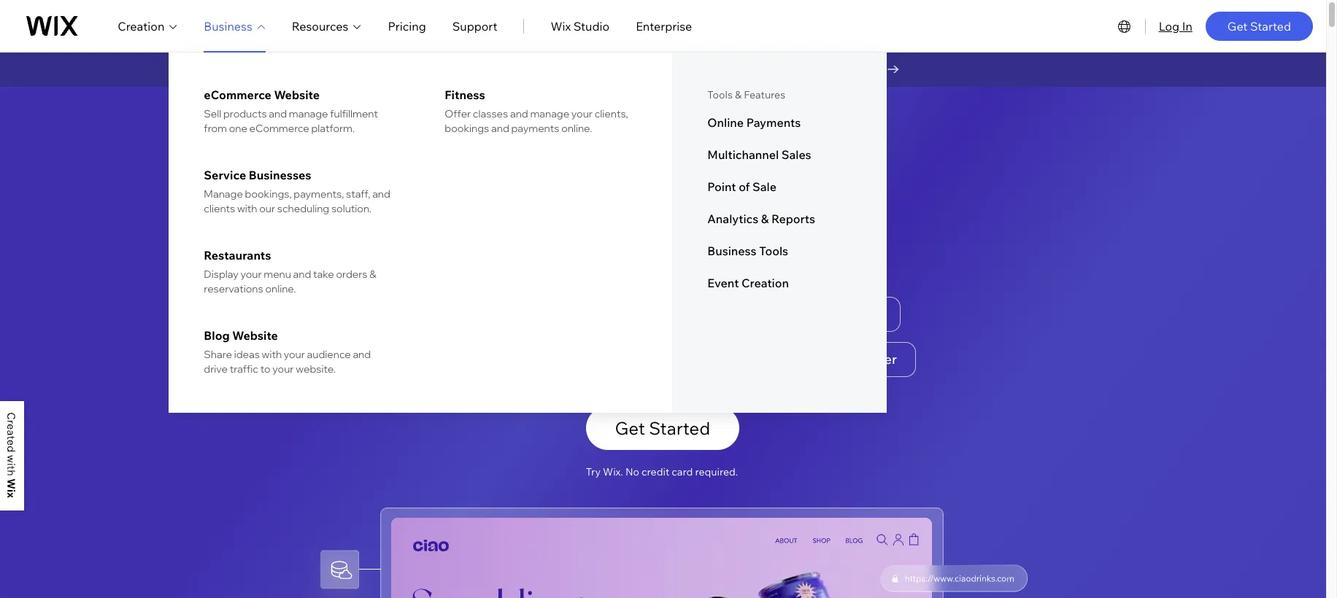 Task type: describe. For each thing, give the bounding box(es) containing it.
online payments link
[[708, 115, 852, 130]]

log in link
[[1159, 17, 1193, 35]]

0 horizontal spatial support
[[452, 19, 498, 33]]

resources
[[292, 19, 349, 33]]

people
[[699, 62, 737, 77]]

fitness offer classes and manage your clients, bookings and payments online.
[[445, 88, 628, 135]]

show support link
[[802, 59, 912, 80]]

event
[[708, 276, 739, 291]]

creation inside business group
[[742, 276, 789, 291]]

other
[[861, 352, 897, 368]]

other button
[[825, 343, 916, 378]]

make
[[467, 62, 496, 77]]

& for analytics
[[761, 212, 769, 226]]

0 vertical spatial tools
[[708, 88, 733, 101]]

reports
[[772, 212, 816, 226]]

share
[[204, 348, 232, 361]]

event creation
[[708, 276, 789, 291]]

try wix. no credit card required.
[[586, 466, 738, 479]]

try
[[586, 466, 601, 479]]

started inside button
[[649, 418, 711, 440]]

website for ecommerce website
[[274, 88, 320, 102]]

your down the "blog website" link on the left of page
[[284, 348, 305, 361]]

enterprise link
[[636, 17, 692, 35]]

one
[[229, 122, 247, 135]]

impact
[[515, 62, 553, 77]]

take
[[313, 268, 334, 281]]

wix.
[[603, 466, 623, 479]]

payments
[[747, 115, 801, 130]]

products
[[223, 107, 267, 120]]

features
[[744, 88, 786, 101]]

menu
[[264, 268, 291, 281]]

of inside business group
[[739, 180, 750, 194]]

0 vertical spatial get started
[[1228, 19, 1292, 33]]

your left website.
[[273, 363, 294, 376]]

analytics & reports
[[708, 212, 816, 226]]

point of sale link
[[708, 180, 852, 194]]

solution.
[[331, 202, 372, 215]]

would
[[651, 251, 695, 270]]

scheduling
[[277, 202, 329, 215]]

restaurants
[[204, 248, 271, 263]]

ecommerce website link
[[204, 88, 397, 102]]

multichannel sales
[[708, 147, 812, 162]]

offer
[[445, 107, 471, 120]]

0 horizontal spatial website
[[592, 251, 648, 270]]

ukraine.
[[753, 62, 798, 77]]

your inside "restaurants display your menu and take orders & reservations online."
[[241, 268, 262, 281]]

display
[[204, 268, 239, 281]]

without
[[490, 173, 687, 239]]

enterprise
[[636, 19, 692, 33]]

limits
[[697, 173, 835, 239]]

1 vertical spatial ecommerce
[[249, 122, 309, 135]]

to inside blog website share ideas with your audience and drive traffic to your website.
[[260, 363, 271, 376]]

create?
[[773, 251, 826, 270]]

get inside button
[[615, 418, 645, 440]]

a
[[633, 115, 663, 181]]

website.
[[296, 363, 336, 376]]

classes
[[473, 107, 508, 120]]

restaurant
[[620, 352, 688, 369]]

0 vertical spatial of
[[740, 62, 751, 77]]

online
[[708, 115, 744, 130]]

sell
[[204, 107, 221, 120]]

platform.
[[311, 122, 355, 135]]

blog website share ideas with your audience and drive traffic to your website.
[[204, 329, 371, 376]]

point of sale
[[708, 180, 777, 194]]

language selector, english selected image
[[1116, 17, 1134, 35]]

like
[[728, 251, 752, 270]]

ideas
[[234, 348, 260, 361]]

clients
[[204, 202, 235, 215]]

online. inside fitness offer classes and manage your clients, bookings and payments online.
[[562, 122, 592, 135]]

business tools
[[708, 244, 789, 258]]

and down classes
[[491, 122, 509, 135]]

ecommerce website sell products and manage fulfillment from one ecommerce platform.
[[204, 88, 378, 135]]

restaurant button
[[582, 343, 709, 378]]

get started inside button
[[615, 418, 711, 440]]

manage inside ecommerce website sell products and manage fulfillment from one ecommerce platform.
[[289, 107, 328, 120]]

traffic
[[230, 363, 258, 376]]

pricing
[[388, 19, 426, 33]]

create a website without limits
[[449, 115, 876, 239]]

fitness link
[[445, 88, 638, 102]]

blog website link
[[204, 329, 397, 343]]

multichannel sales link
[[708, 147, 852, 162]]

blog
[[204, 329, 230, 343]]

with inside service businesses manage bookings, payments, staff, and clients with our scheduling solution.
[[237, 202, 257, 215]]

service businesses link
[[204, 168, 397, 183]]

support link
[[452, 17, 498, 35]]

multichannel
[[708, 147, 779, 162]]



Task type: locate. For each thing, give the bounding box(es) containing it.
service businesses manage bookings, payments, staff, and clients with our scheduling solution.
[[204, 168, 391, 215]]

online.
[[562, 122, 592, 135], [265, 283, 296, 296]]

pricing link
[[388, 17, 426, 35]]

manage
[[289, 107, 328, 120], [530, 107, 570, 120]]

your up "reservations" on the top of page
[[241, 268, 262, 281]]

website for blog website
[[232, 329, 278, 343]]

1 vertical spatial creation
[[742, 276, 789, 291]]

1 horizontal spatial with
[[262, 348, 282, 361]]

1 vertical spatial support
[[836, 62, 882, 77]]

0 horizontal spatial creation
[[118, 19, 165, 33]]

0 vertical spatial creation
[[118, 19, 165, 33]]

2 horizontal spatial with
[[653, 62, 676, 77]]

required.
[[695, 466, 738, 479]]

wix studio link
[[551, 17, 610, 35]]

fitness
[[445, 88, 485, 102]]

in
[[1183, 19, 1193, 33]]

& left reports
[[761, 212, 769, 226]]

and inside ecommerce website sell products and manage fulfillment from one ecommerce platform.
[[269, 107, 287, 120]]

website inside ecommerce website sell products and manage fulfillment from one ecommerce platform.
[[274, 88, 320, 102]]

get up no
[[615, 418, 645, 440]]

restaurants link
[[204, 248, 397, 263]]

glass ns.png image
[[881, 566, 1027, 592]]

point
[[708, 180, 736, 194]]

payments
[[511, 122, 560, 135]]

0 vertical spatial with
[[653, 62, 676, 77]]

0 vertical spatial support
[[452, 19, 498, 33]]

card
[[672, 466, 693, 479]]

get started up try wix. no credit card required.
[[615, 418, 711, 440]]

&
[[735, 88, 742, 101], [761, 212, 769, 226], [370, 268, 377, 281]]

0 vertical spatial &
[[735, 88, 742, 101]]

you
[[698, 251, 724, 270]]

our
[[259, 202, 275, 215]]

with
[[653, 62, 676, 77], [237, 202, 257, 215], [262, 348, 282, 361]]

1 horizontal spatial started
[[1251, 19, 1292, 33]]

of up tools & features
[[740, 62, 751, 77]]

reservations
[[204, 283, 263, 296]]

get right in
[[1228, 19, 1248, 33]]

to
[[605, 62, 617, 77], [755, 251, 770, 270], [260, 363, 271, 376]]

with inside blog website share ideas with your audience and drive traffic to your website.
[[262, 348, 282, 361]]

manage
[[204, 188, 243, 201]]

and right audience
[[353, 348, 371, 361]]

bookings
[[445, 122, 489, 135]]

resources button
[[292, 17, 362, 35]]

1 vertical spatial started
[[649, 418, 711, 440]]

1 vertical spatial to
[[755, 251, 770, 270]]

1 vertical spatial website
[[592, 251, 648, 270]]

0 vertical spatial ecommerce
[[204, 88, 272, 102]]

with left the
[[653, 62, 676, 77]]

to left stand
[[605, 62, 617, 77]]

website up ideas
[[232, 329, 278, 343]]

and down ecommerce website link
[[269, 107, 287, 120]]

fulfillment
[[330, 107, 378, 120]]

0 horizontal spatial online.
[[265, 283, 296, 296]]

0 vertical spatial business
[[204, 19, 252, 33]]

with left our
[[237, 202, 257, 215]]

of right kind
[[574, 251, 588, 270]]

0 horizontal spatial get
[[615, 418, 645, 440]]

business group
[[169, 53, 887, 413]]

& for tools
[[735, 88, 742, 101]]

show support
[[802, 62, 882, 77]]

and down restaurants link at top
[[293, 268, 311, 281]]

show
[[802, 62, 833, 77]]

1 horizontal spatial to
[[605, 62, 617, 77]]

2 manage from the left
[[530, 107, 570, 120]]

1 horizontal spatial website
[[673, 115, 876, 181]]

& left features
[[735, 88, 742, 101]]

get started link
[[1206, 11, 1314, 41]]

business for business
[[204, 19, 252, 33]]

1 horizontal spatial creation
[[742, 276, 789, 291]]

from
[[204, 122, 227, 135]]

and inside service businesses manage bookings, payments, staff, and clients with our scheduling solution.
[[372, 188, 391, 201]]

0 horizontal spatial with
[[237, 202, 257, 215]]

audience
[[307, 348, 351, 361]]

manage inside fitness offer classes and manage your clients, bookings and payments online.
[[530, 107, 570, 120]]

get started right in
[[1228, 19, 1292, 33]]

1 vertical spatial &
[[761, 212, 769, 226]]

0 horizontal spatial get started
[[615, 418, 711, 440]]

business inside group
[[708, 244, 757, 258]]

2 vertical spatial of
[[574, 251, 588, 270]]

and inside blog website share ideas with your audience and drive traffic to your website.
[[353, 348, 371, 361]]

no
[[626, 466, 640, 479]]

payments,
[[294, 188, 344, 201]]

consultant button
[[782, 297, 901, 332]]

ecommerce up products
[[204, 88, 272, 102]]

log
[[1159, 19, 1180, 33]]

tools down people
[[708, 88, 733, 101]]

2 vertical spatial with
[[262, 348, 282, 361]]

bookings,
[[245, 188, 292, 201]]

sale
[[753, 180, 777, 194]]

restaurants display your menu and take orders & reservations online.
[[204, 248, 377, 296]]

manage up payments
[[530, 107, 570, 120]]

get started button
[[586, 407, 739, 451]]

to right the like
[[755, 251, 770, 270]]

creation inside popup button
[[118, 19, 165, 33]]

0 horizontal spatial business
[[204, 19, 252, 33]]

consultant
[[815, 306, 884, 323]]

1 vertical spatial business
[[708, 244, 757, 258]]

of left sale
[[739, 180, 750, 194]]

0 horizontal spatial manage
[[289, 107, 328, 120]]

kind
[[540, 251, 571, 270]]

0 vertical spatial to
[[605, 62, 617, 77]]

sales
[[782, 147, 812, 162]]

2 vertical spatial to
[[260, 363, 271, 376]]

1 vertical spatial get
[[615, 418, 645, 440]]

support
[[452, 19, 498, 33], [836, 62, 882, 77]]

website inside blog website share ideas with your audience and drive traffic to your website.
[[232, 329, 278, 343]]

1 horizontal spatial manage
[[530, 107, 570, 120]]

website up 'platform.'
[[274, 88, 320, 102]]

your inside fitness offer classes and manage your clients, bookings and payments online.
[[572, 107, 593, 120]]

1 horizontal spatial online.
[[562, 122, 592, 135]]

0 horizontal spatial &
[[370, 268, 377, 281]]

stand
[[619, 62, 650, 77]]

website inside create a website without limits
[[673, 115, 876, 181]]

0 vertical spatial website
[[274, 88, 320, 102]]

get started
[[1228, 19, 1292, 33], [615, 418, 711, 440]]

tools
[[708, 88, 733, 101], [759, 244, 789, 258]]

orders
[[336, 268, 368, 281]]

what
[[498, 251, 537, 270]]

1 vertical spatial online.
[[265, 283, 296, 296]]

and inside "restaurants display your menu and take orders & reservations online."
[[293, 268, 311, 281]]

wix
[[551, 19, 571, 33]]

creation
[[118, 19, 165, 33], [742, 276, 789, 291]]

online. inside "restaurants display your menu and take orders & reservations online."
[[265, 283, 296, 296]]

website
[[673, 115, 876, 181], [592, 251, 648, 270]]

together
[[555, 62, 603, 77]]

an
[[499, 62, 512, 77]]

wix studio
[[551, 19, 610, 33]]

& right the orders
[[370, 268, 377, 281]]

clients,
[[595, 107, 628, 120]]

tools down analytics & reports link
[[759, 244, 789, 258]]

0 vertical spatial website
[[673, 115, 876, 181]]

analytics
[[708, 212, 759, 226]]

1 horizontal spatial get started
[[1228, 19, 1292, 33]]

0 vertical spatial get
[[1228, 19, 1248, 33]]

online. down menu
[[265, 283, 296, 296]]

website
[[274, 88, 320, 102], [232, 329, 278, 343]]

business tools link
[[708, 244, 852, 258]]

and
[[269, 107, 287, 120], [510, 107, 528, 120], [491, 122, 509, 135], [372, 188, 391, 201], [293, 268, 311, 281], [353, 348, 371, 361]]

1 vertical spatial website
[[232, 329, 278, 343]]

1 horizontal spatial tools
[[759, 244, 789, 258]]

1 manage from the left
[[289, 107, 328, 120]]

1 horizontal spatial &
[[735, 88, 742, 101]]

1 horizontal spatial get
[[1228, 19, 1248, 33]]

drive
[[204, 363, 228, 376]]

with right ideas
[[262, 348, 282, 361]]

business button
[[204, 17, 266, 35]]

and right staff,
[[372, 188, 391, 201]]

staff,
[[346, 188, 370, 201]]

created with wix image
[[7, 413, 15, 499]]

what kind of website would you like to create?
[[498, 251, 826, 270]]

2 horizontal spatial &
[[761, 212, 769, 226]]

online payments
[[708, 115, 801, 130]]

the
[[678, 62, 696, 77]]

online. right payments
[[562, 122, 592, 135]]

0 horizontal spatial to
[[260, 363, 271, 376]]

1 vertical spatial get started
[[615, 418, 711, 440]]

studio
[[574, 19, 610, 33]]

manage down ecommerce website link
[[289, 107, 328, 120]]

create
[[449, 115, 622, 181]]

analytics & reports link
[[708, 212, 852, 226]]

2 vertical spatial &
[[370, 268, 377, 281]]

1 horizontal spatial business
[[708, 244, 757, 258]]

0 horizontal spatial started
[[649, 418, 711, 440]]

& inside "restaurants display your menu and take orders & reservations online."
[[370, 268, 377, 281]]

0 vertical spatial started
[[1251, 19, 1292, 33]]

to right traffic
[[260, 363, 271, 376]]

your left clients,
[[572, 107, 593, 120]]

2 horizontal spatial to
[[755, 251, 770, 270]]

your
[[572, 107, 593, 120], [241, 268, 262, 281], [284, 348, 305, 361], [273, 363, 294, 376]]

business for business tools
[[708, 244, 757, 258]]

support up make
[[452, 19, 498, 33]]

1 horizontal spatial support
[[836, 62, 882, 77]]

service
[[204, 168, 246, 183]]

get
[[1228, 19, 1248, 33], [615, 418, 645, 440]]

and up payments
[[510, 107, 528, 120]]

1 vertical spatial with
[[237, 202, 257, 215]]

1 vertical spatial tools
[[759, 244, 789, 258]]

0 vertical spatial online.
[[562, 122, 592, 135]]

1 vertical spatial of
[[739, 180, 750, 194]]

businesses
[[249, 168, 311, 183]]

business inside dropdown button
[[204, 19, 252, 33]]

0 horizontal spatial tools
[[708, 88, 733, 101]]

support right the show
[[836, 62, 882, 77]]

ecommerce down products
[[249, 122, 309, 135]]



Task type: vqa. For each thing, say whether or not it's contained in the screenshot.


